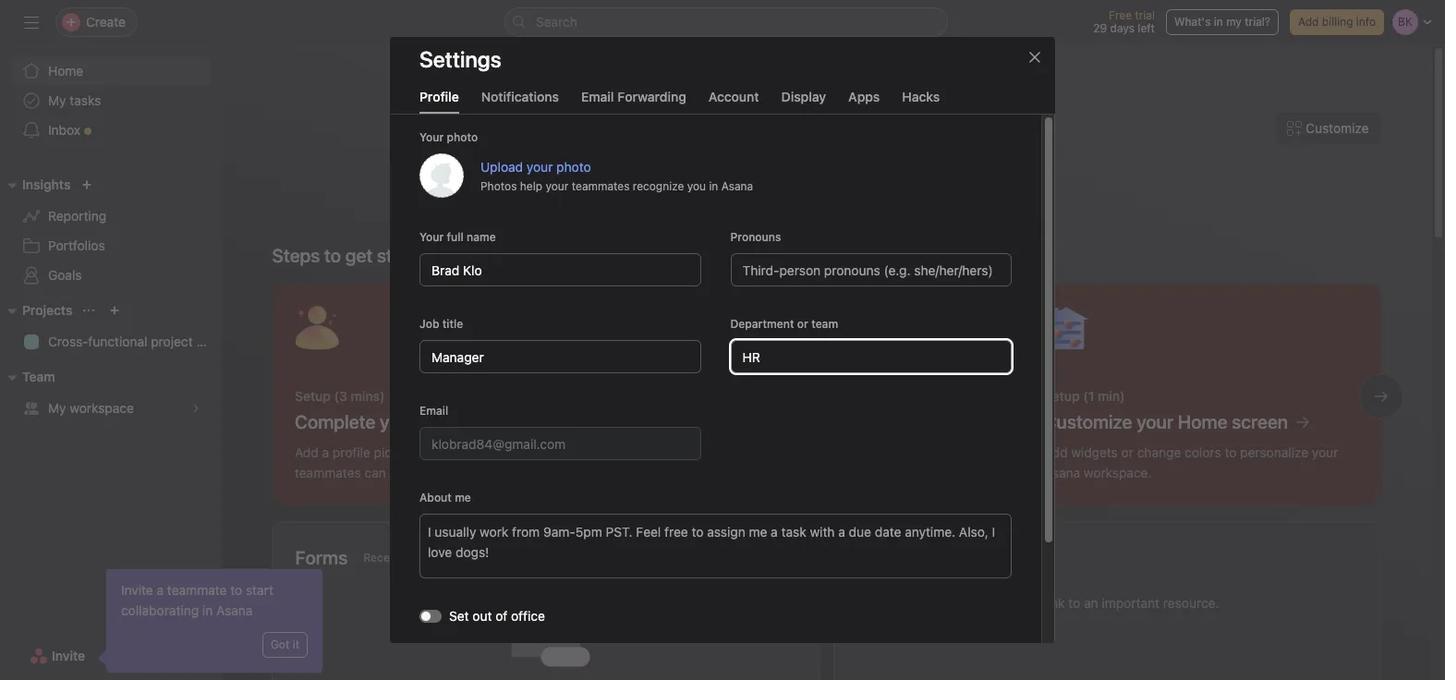 Task type: vqa. For each thing, say whether or not it's contained in the screenshot.
title
yes



Task type: describe. For each thing, give the bounding box(es) containing it.
about
[[420, 491, 452, 505]]

department or team
[[731, 317, 839, 331]]

goals link
[[11, 261, 211, 290]]

email forwarding button
[[581, 89, 687, 114]]

plan
[[196, 334, 222, 349]]

teams element
[[0, 361, 222, 427]]

invite button
[[18, 640, 97, 673]]

or
[[798, 317, 809, 331]]

good afternoon, brad
[[692, 157, 962, 192]]

trial?
[[1245, 15, 1271, 29]]

projects
[[22, 302, 72, 318]]

left
[[1138, 21, 1155, 35]]

0 vertical spatial your
[[527, 159, 553, 174]]

workspace
[[70, 400, 134, 416]]

collaborating
[[121, 603, 199, 618]]

I usually work from 9am-5pm PST. Feel free to assign me a task with a due date anytime. Also, I love dogs! text field
[[420, 514, 1012, 579]]

add billing info
[[1299, 15, 1376, 29]]

display
[[782, 89, 827, 104]]

hacks
[[902, 89, 940, 104]]

email for email
[[420, 404, 448, 418]]

my tasks
[[48, 92, 101, 108]]

forwarding
[[618, 89, 687, 104]]

days
[[1111, 21, 1135, 35]]

global element
[[0, 45, 222, 156]]

my workspace link
[[11, 394, 211, 423]]

home
[[48, 63, 83, 79]]

invite for invite a teammate to start collaborating in asana got it
[[121, 582, 153, 598]]

insights
[[22, 177, 71, 192]]

photo inside upload your photo photos help your teammates recognize you in asana
[[557, 159, 591, 174]]

customize button
[[1276, 112, 1382, 145]]

profile button
[[420, 89, 459, 114]]

in inside invite a teammate to start collaborating in asana got it
[[202, 603, 213, 618]]

it
[[293, 638, 300, 652]]

info
[[1357, 15, 1376, 29]]

invite a teammate to start collaborating in asana got it
[[121, 582, 300, 652]]

steps to get started
[[272, 245, 437, 266]]

invite a teammate to start collaborating in asana tooltip
[[101, 569, 323, 673]]

office
[[511, 608, 545, 624]]

out
[[473, 608, 492, 624]]

upload new photo image
[[420, 153, 464, 198]]

start
[[246, 582, 274, 598]]

projects element
[[0, 294, 222, 361]]

invite for invite
[[52, 648, 85, 664]]

about me
[[420, 491, 471, 505]]

search
[[536, 14, 578, 30]]

display button
[[782, 89, 827, 114]]

my for my workspace
[[48, 400, 66, 416]]

tasks
[[70, 92, 101, 108]]

help
[[520, 179, 543, 193]]

got
[[271, 638, 290, 652]]

email forwarding
[[581, 89, 687, 104]]

notifications button
[[481, 89, 559, 114]]

scroll card carousel right image
[[1374, 389, 1389, 404]]

to inside invite a teammate to start collaborating in asana got it
[[230, 582, 242, 598]]

in inside button
[[1215, 15, 1224, 29]]

me
[[455, 491, 471, 505]]

get started
[[346, 245, 437, 266]]

account button
[[709, 89, 760, 114]]

of
[[496, 608, 508, 624]]

what's in my trial?
[[1175, 15, 1271, 29]]

hacks button
[[902, 89, 940, 114]]

asana inside invite a teammate to start collaborating in asana got it
[[216, 603, 253, 618]]

teammates
[[572, 179, 630, 193]]

profile
[[420, 89, 459, 104]]

Third-person pronouns (e.g. she/her/hers) text field
[[731, 253, 1012, 287]]

settings
[[420, 46, 502, 72]]

reporting
[[48, 208, 106, 224]]

what's in my trial? button
[[1167, 9, 1279, 35]]

inbox link
[[11, 116, 211, 145]]

notifications
[[481, 89, 559, 104]]

cross-
[[48, 334, 88, 349]]

team button
[[0, 366, 55, 388]]

trial
[[1136, 8, 1155, 22]]

set
[[449, 608, 469, 624]]

recognize
[[633, 179, 684, 193]]

free trial 29 days left
[[1094, 8, 1155, 35]]



Task type: locate. For each thing, give the bounding box(es) containing it.
good
[[692, 157, 762, 192]]

home link
[[11, 56, 211, 86]]

insights button
[[0, 174, 71, 196]]

29
[[1094, 21, 1108, 35]]

None text field
[[420, 340, 701, 373], [420, 427, 701, 460], [420, 340, 701, 373], [420, 427, 701, 460]]

my left tasks
[[48, 92, 66, 108]]

0 vertical spatial to
[[325, 245, 341, 266]]

upload your photo photos help your teammates recognize you in asana
[[481, 159, 754, 193]]

in right you
[[709, 179, 719, 193]]

search button
[[505, 7, 948, 37]]

in left my
[[1215, 15, 1224, 29]]

title
[[443, 317, 463, 331]]

my inside 'my tasks' link
[[48, 92, 66, 108]]

email up 'about'
[[420, 404, 448, 418]]

0 vertical spatial my
[[48, 92, 66, 108]]

my tasks link
[[11, 86, 211, 116]]

inbox
[[48, 122, 80, 138]]

what's
[[1175, 15, 1211, 29]]

0 horizontal spatial asana
[[216, 603, 253, 618]]

invite inside invite a teammate to start collaborating in asana got it
[[121, 582, 153, 598]]

department
[[731, 317, 795, 331]]

hide sidebar image
[[24, 15, 39, 30]]

afternoon,
[[768, 157, 896, 192]]

invite
[[121, 582, 153, 598], [52, 648, 85, 664]]

you
[[687, 179, 706, 193]]

1 vertical spatial invite
[[52, 648, 85, 664]]

1 vertical spatial your
[[420, 230, 444, 244]]

brad
[[903, 157, 962, 192]]

got it button
[[262, 632, 308, 658]]

billing
[[1323, 15, 1354, 29]]

full
[[447, 230, 464, 244]]

projects button
[[0, 300, 72, 322]]

1 my from the top
[[48, 92, 66, 108]]

email left forwarding
[[581, 89, 614, 104]]

steps
[[272, 245, 320, 266]]

my workspace
[[48, 400, 134, 416]]

email for email forwarding
[[581, 89, 614, 104]]

search list box
[[505, 7, 948, 37]]

add billing info button
[[1290, 9, 1385, 35]]

your right help at the top
[[546, 179, 569, 193]]

apps button
[[849, 89, 880, 114]]

2 horizontal spatial in
[[1215, 15, 1224, 29]]

beginner
[[741, 233, 803, 250]]

0 horizontal spatial photo
[[447, 130, 478, 144]]

your
[[527, 159, 553, 174], [546, 179, 569, 193]]

2 my from the top
[[48, 400, 66, 416]]

asana down start
[[216, 603, 253, 618]]

my inside my workspace link
[[48, 400, 66, 416]]

1 vertical spatial email
[[420, 404, 448, 418]]

asana inside upload your photo photos help your teammates recognize you in asana
[[722, 179, 754, 193]]

1 vertical spatial my
[[48, 400, 66, 416]]

1 vertical spatial photo
[[557, 159, 591, 174]]

account
[[709, 89, 760, 104]]

set out of office
[[449, 608, 545, 624]]

0 vertical spatial your
[[420, 130, 444, 144]]

customize
[[1306, 120, 1370, 136]]

teammate
[[167, 582, 227, 598]]

to
[[325, 245, 341, 266], [230, 582, 242, 598]]

add
[[1299, 15, 1320, 29]]

your
[[420, 130, 444, 144], [420, 230, 444, 244]]

goals
[[48, 267, 82, 283]]

insights element
[[0, 168, 222, 294]]

1 vertical spatial asana
[[216, 603, 253, 618]]

photo down profile button
[[447, 130, 478, 144]]

1 vertical spatial in
[[709, 179, 719, 193]]

None text field
[[420, 253, 701, 287], [731, 340, 1012, 373], [420, 253, 701, 287], [731, 340, 1012, 373]]

0 horizontal spatial email
[[420, 404, 448, 418]]

team
[[812, 317, 839, 331]]

upload
[[481, 159, 523, 174]]

1 horizontal spatial in
[[709, 179, 719, 193]]

photo
[[447, 130, 478, 144], [557, 159, 591, 174]]

2 vertical spatial in
[[202, 603, 213, 618]]

asana right you
[[722, 179, 754, 193]]

1 your from the top
[[420, 130, 444, 144]]

name
[[467, 230, 496, 244]]

2 your from the top
[[420, 230, 444, 244]]

job title
[[420, 317, 463, 331]]

1 horizontal spatial photo
[[557, 159, 591, 174]]

cross-functional project plan link
[[11, 327, 222, 357]]

invite inside 'button'
[[52, 648, 85, 664]]

project
[[151, 334, 193, 349]]

0 vertical spatial invite
[[121, 582, 153, 598]]

your down profile button
[[420, 130, 444, 144]]

forms
[[295, 547, 348, 569]]

my down "team"
[[48, 400, 66, 416]]

your photo
[[420, 130, 478, 144]]

to left start
[[230, 582, 242, 598]]

0 horizontal spatial to
[[230, 582, 242, 598]]

1 horizontal spatial email
[[581, 89, 614, 104]]

photo up teammates
[[557, 159, 591, 174]]

1 horizontal spatial invite
[[121, 582, 153, 598]]

photos
[[481, 179, 517, 193]]

1 vertical spatial to
[[230, 582, 242, 598]]

your up help at the top
[[527, 159, 553, 174]]

your for your photo
[[420, 230, 444, 244]]

close image
[[1028, 50, 1043, 65]]

my
[[48, 92, 66, 108], [48, 400, 66, 416]]

0 vertical spatial email
[[581, 89, 614, 104]]

0 vertical spatial asana
[[722, 179, 754, 193]]

to right steps
[[325, 245, 341, 266]]

email inside button
[[581, 89, 614, 104]]

your for settings
[[420, 130, 444, 144]]

pronouns
[[731, 230, 782, 244]]

1 horizontal spatial asana
[[722, 179, 754, 193]]

a
[[157, 582, 164, 598]]

team
[[22, 369, 55, 385]]

in down "teammate"
[[202, 603, 213, 618]]

your full name
[[420, 230, 496, 244]]

1 vertical spatial your
[[546, 179, 569, 193]]

0 horizontal spatial in
[[202, 603, 213, 618]]

set out of office switch
[[420, 610, 442, 623]]

1 horizontal spatial to
[[325, 245, 341, 266]]

email
[[581, 89, 614, 104], [420, 404, 448, 418]]

my for my tasks
[[48, 92, 66, 108]]

job
[[420, 317, 440, 331]]

0 vertical spatial in
[[1215, 15, 1224, 29]]

my
[[1227, 15, 1242, 29]]

0 horizontal spatial invite
[[52, 648, 85, 664]]

in
[[1215, 15, 1224, 29], [709, 179, 719, 193], [202, 603, 213, 618]]

in inside upload your photo photos help your teammates recognize you in asana
[[709, 179, 719, 193]]

apps
[[849, 89, 880, 104]]

upload your photo button
[[481, 159, 591, 174]]

portfolios link
[[11, 231, 211, 261]]

portfolios
[[48, 238, 105, 253]]

functional
[[88, 334, 147, 349]]

free
[[1109, 8, 1132, 22]]

0 vertical spatial photo
[[447, 130, 478, 144]]

your left full on the left of the page
[[420, 230, 444, 244]]

reporting link
[[11, 202, 211, 231]]

cross-functional project plan
[[48, 334, 222, 349]]



